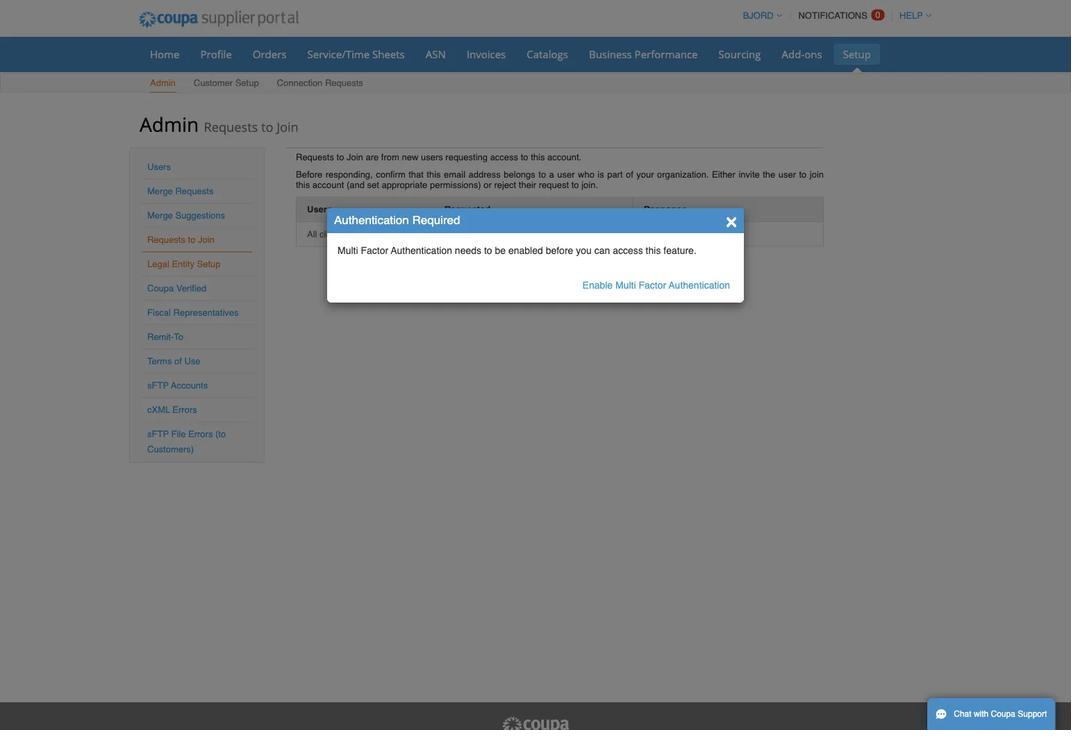 Task type: describe. For each thing, give the bounding box(es) containing it.
connection requests
[[277, 78, 363, 88]]

all
[[307, 229, 317, 239]]

file
[[171, 429, 186, 440]]

legal
[[147, 259, 169, 270]]

invite
[[739, 169, 760, 180]]

connection
[[277, 78, 323, 88]]

1 vertical spatial users
[[307, 204, 332, 215]]

customer setup
[[194, 78, 259, 88]]

connection requests link
[[276, 75, 364, 93]]

(to
[[215, 429, 226, 440]]

suggestions
[[175, 211, 225, 221]]

your
[[637, 169, 654, 180]]

accounts
[[171, 381, 208, 391]]

is
[[598, 169, 604, 180]]

sftp accounts link
[[147, 381, 208, 391]]

requests up legal at left top
[[147, 235, 185, 245]]

remit-
[[147, 332, 174, 343]]

0 vertical spatial authentication
[[334, 213, 409, 227]]

orders
[[253, 47, 287, 61]]

permissions)
[[430, 180, 481, 190]]

sheets
[[372, 47, 405, 61]]

before
[[546, 245, 573, 256]]

enable multi factor authentication link
[[583, 280, 730, 291]]

home link
[[141, 44, 189, 65]]

are
[[366, 152, 379, 162]]

customer setup link
[[193, 75, 260, 93]]

all clear! no open user join requests.
[[307, 229, 455, 239]]

requests.
[[418, 229, 455, 239]]

sourcing link
[[710, 44, 770, 65]]

customers)
[[147, 445, 194, 455]]

this left feature.
[[646, 245, 661, 256]]

add-
[[782, 47, 805, 61]]

(and
[[347, 180, 365, 190]]

set
[[367, 180, 379, 190]]

to inside admin requests to join
[[261, 118, 273, 135]]

this up belongs
[[531, 152, 545, 162]]

×
[[726, 209, 737, 231]]

clear!
[[320, 229, 342, 239]]

terms of use link
[[147, 356, 201, 367]]

verified
[[176, 284, 207, 294]]

required
[[412, 213, 460, 227]]

terms of use
[[147, 356, 201, 367]]

1 vertical spatial multi
[[616, 280, 636, 291]]

confirm
[[376, 169, 406, 180]]

1 vertical spatial join
[[401, 229, 415, 239]]

join inside admin requests to join
[[277, 118, 299, 135]]

this down 'users'
[[427, 169, 441, 180]]

merge suggestions
[[147, 211, 225, 221]]

merge for merge suggestions
[[147, 211, 173, 221]]

requests inside requests to join are from new users requesting access to this account. before responding, confirm that this email address belongs to a user who is part of your organization. either invite the user to join this account (and set appropriate permissions) or reject their request to join.
[[296, 152, 334, 162]]

merge for merge requests
[[147, 186, 173, 197]]

home
[[150, 47, 180, 61]]

coupa verified
[[147, 284, 207, 294]]

requesting
[[446, 152, 488, 162]]

ons
[[805, 47, 822, 61]]

before
[[296, 169, 323, 180]]

multi factor authentication needs to be enabled before you can access this feature.
[[338, 245, 697, 256]]

either
[[712, 169, 736, 180]]

enable multi factor authentication
[[583, 280, 730, 291]]

the
[[763, 169, 776, 180]]

account
[[313, 180, 344, 190]]

merge requests
[[147, 186, 214, 197]]

cxml
[[147, 405, 170, 416]]

fiscal representatives link
[[147, 308, 239, 318]]

cxml errors
[[147, 405, 197, 416]]

0 horizontal spatial factor
[[361, 245, 389, 256]]

invoices link
[[458, 44, 515, 65]]

email
[[444, 169, 466, 180]]

asn
[[426, 47, 446, 61]]

a
[[549, 169, 554, 180]]

sftp file errors (to customers) link
[[147, 429, 226, 455]]

0 horizontal spatial setup
[[197, 259, 221, 270]]

0 vertical spatial multi
[[338, 245, 358, 256]]

requests to join link
[[147, 235, 215, 245]]

remit-to
[[147, 332, 183, 343]]

or
[[484, 180, 492, 190]]

be
[[495, 245, 506, 256]]

business
[[589, 47, 632, 61]]

authentication required
[[334, 213, 460, 227]]

sftp for sftp file errors (to customers)
[[147, 429, 169, 440]]

enable
[[583, 280, 613, 291]]

orders link
[[244, 44, 296, 65]]

address
[[469, 169, 501, 180]]

0 vertical spatial setup
[[843, 47, 871, 61]]

setup link
[[834, 44, 880, 65]]

add-ons link
[[773, 44, 831, 65]]

1 horizontal spatial access
[[613, 245, 643, 256]]

you
[[576, 245, 592, 256]]

representatives
[[173, 308, 239, 318]]

legal entity setup
[[147, 259, 221, 270]]

open
[[358, 229, 378, 239]]

2 vertical spatial authentication
[[669, 280, 730, 291]]

coupa inside button
[[991, 710, 1016, 720]]

admin for admin requests to join
[[140, 111, 199, 137]]

feature.
[[664, 245, 697, 256]]

of inside requests to join are from new users requesting access to this account. before responding, confirm that this email address belongs to a user who is part of your organization. either invite the user to join this account (and set appropriate permissions) or reject their request to join.
[[626, 169, 634, 180]]

users link
[[147, 162, 171, 172]]

merge suggestions link
[[147, 211, 225, 221]]

enabled
[[509, 245, 543, 256]]



Task type: locate. For each thing, give the bounding box(es) containing it.
of
[[626, 169, 634, 180], [174, 356, 182, 367]]

merge requests link
[[147, 186, 214, 197]]

users
[[147, 162, 171, 172], [307, 204, 332, 215]]

chat with coupa support
[[954, 710, 1047, 720]]

1 horizontal spatial users
[[307, 204, 332, 215]]

request
[[539, 180, 569, 190]]

0 horizontal spatial coupa supplier portal image
[[129, 2, 308, 37]]

needs
[[455, 245, 482, 256]]

support
[[1018, 710, 1047, 720]]

invoices
[[467, 47, 506, 61]]

sftp inside sftp file errors (to customers)
[[147, 429, 169, 440]]

authentication down feature.
[[669, 280, 730, 291]]

users
[[421, 152, 443, 162]]

appropriate
[[382, 180, 428, 190]]

2 vertical spatial join
[[198, 235, 215, 245]]

user down authentication required
[[381, 229, 399, 239]]

from
[[381, 152, 399, 162]]

requests for connection
[[325, 78, 363, 88]]

0 horizontal spatial access
[[490, 152, 518, 162]]

of left use on the left of the page
[[174, 356, 182, 367]]

0 vertical spatial merge
[[147, 186, 173, 197]]

admin down admin link
[[140, 111, 199, 137]]

admin for admin
[[150, 78, 176, 88]]

0 vertical spatial coupa supplier portal image
[[129, 2, 308, 37]]

cxml errors link
[[147, 405, 197, 416]]

0 horizontal spatial of
[[174, 356, 182, 367]]

coupa right 'with'
[[991, 710, 1016, 720]]

0 horizontal spatial user
[[381, 229, 399, 239]]

0 vertical spatial errors
[[173, 405, 197, 416]]

1 merge from the top
[[147, 186, 173, 197]]

to
[[261, 118, 273, 135], [337, 152, 344, 162], [521, 152, 528, 162], [539, 169, 546, 180], [799, 169, 807, 180], [572, 180, 579, 190], [188, 235, 196, 245], [484, 245, 492, 256]]

sftp up customers)
[[147, 429, 169, 440]]

authentication up open
[[334, 213, 409, 227]]

no
[[344, 229, 356, 239]]

requests up before on the top left of page
[[296, 152, 334, 162]]

1 vertical spatial join
[[347, 152, 363, 162]]

errors down accounts
[[173, 405, 197, 416]]

requests down customer setup link
[[204, 118, 258, 135]]

requests for admin
[[204, 118, 258, 135]]

business performance
[[589, 47, 698, 61]]

requests for merge
[[175, 186, 214, 197]]

setup right customer
[[235, 78, 259, 88]]

0 horizontal spatial multi
[[338, 245, 358, 256]]

catalogs link
[[518, 44, 577, 65]]

remit-to link
[[147, 332, 183, 343]]

sftp up cxml on the bottom left
[[147, 381, 169, 391]]

setup
[[843, 47, 871, 61], [235, 78, 259, 88], [197, 259, 221, 270]]

factor down feature.
[[639, 280, 666, 291]]

who
[[578, 169, 595, 180]]

1 horizontal spatial coupa
[[991, 710, 1016, 720]]

0 vertical spatial sftp
[[147, 381, 169, 391]]

1 horizontal spatial multi
[[616, 280, 636, 291]]

can
[[595, 245, 610, 256]]

coupa up fiscal at the top left of the page
[[147, 284, 174, 294]]

authentication down requests.
[[391, 245, 452, 256]]

responding,
[[326, 169, 373, 180]]

1 horizontal spatial user
[[557, 169, 575, 180]]

coupa supplier portal image
[[129, 2, 308, 37], [501, 717, 570, 731]]

join left are
[[347, 152, 363, 162]]

join right the the
[[810, 169, 824, 180]]

catalogs
[[527, 47, 568, 61]]

join down authentication required
[[401, 229, 415, 239]]

1 vertical spatial coupa supplier portal image
[[501, 717, 570, 731]]

1 vertical spatial errors
[[188, 429, 213, 440]]

0 vertical spatial of
[[626, 169, 634, 180]]

use
[[184, 356, 201, 367]]

join down connection
[[277, 118, 299, 135]]

setup right ons
[[843, 47, 871, 61]]

join down suggestions
[[198, 235, 215, 245]]

1 vertical spatial factor
[[639, 280, 666, 291]]

part
[[607, 169, 623, 180]]

user right the the
[[779, 169, 796, 180]]

users up all
[[307, 204, 332, 215]]

that
[[409, 169, 424, 180]]

0 vertical spatial admin
[[150, 78, 176, 88]]

their
[[519, 180, 537, 190]]

requests up suggestions
[[175, 186, 214, 197]]

access up belongs
[[490, 152, 518, 162]]

1 horizontal spatial setup
[[235, 78, 259, 88]]

1 vertical spatial authentication
[[391, 245, 452, 256]]

0 horizontal spatial join
[[401, 229, 415, 239]]

admin requests to join
[[140, 111, 299, 137]]

fiscal
[[147, 308, 171, 318]]

1 sftp from the top
[[147, 381, 169, 391]]

1 horizontal spatial factor
[[639, 280, 666, 291]]

errors left (to
[[188, 429, 213, 440]]

1 vertical spatial merge
[[147, 211, 173, 221]]

1 vertical spatial access
[[613, 245, 643, 256]]

join.
[[582, 180, 598, 190]]

multi right enable at top
[[616, 280, 636, 291]]

0 horizontal spatial users
[[147, 162, 171, 172]]

1 vertical spatial of
[[174, 356, 182, 367]]

belongs
[[504, 169, 536, 180]]

0 vertical spatial access
[[490, 152, 518, 162]]

1 horizontal spatial join
[[810, 169, 824, 180]]

organization.
[[657, 169, 709, 180]]

0 horizontal spatial coupa
[[147, 284, 174, 294]]

1 vertical spatial setup
[[235, 78, 259, 88]]

1 horizontal spatial of
[[626, 169, 634, 180]]

1 vertical spatial admin
[[140, 111, 199, 137]]

requests to join are from new users requesting access to this account. before responding, confirm that this email address belongs to a user who is part of your organization. either invite the user to join this account (and set appropriate permissions) or reject their request to join.
[[296, 152, 824, 190]]

this left the account
[[296, 180, 310, 190]]

join for requests to join are from new users requesting access to this account. before responding, confirm that this email address belongs to a user who is part of your organization. either invite the user to join this account (and set appropriate permissions) or reject their request to join.
[[347, 152, 363, 162]]

merge down users link
[[147, 186, 173, 197]]

requests down service/time
[[325, 78, 363, 88]]

admin link
[[149, 75, 176, 93]]

asn link
[[417, 44, 455, 65]]

user right a
[[557, 169, 575, 180]]

reject
[[494, 180, 516, 190]]

errors inside sftp file errors (to customers)
[[188, 429, 213, 440]]

sourcing
[[719, 47, 761, 61]]

join inside requests to join are from new users requesting access to this account. before responding, confirm that this email address belongs to a user who is part of your organization. either invite the user to join this account (and set appropriate permissions) or reject their request to join.
[[810, 169, 824, 180]]

sftp for sftp accounts
[[147, 381, 169, 391]]

2 vertical spatial setup
[[197, 259, 221, 270]]

profile link
[[191, 44, 241, 65]]

access right 'can'
[[613, 245, 643, 256]]

requests to join
[[147, 235, 215, 245]]

add-ons
[[782, 47, 822, 61]]

2 horizontal spatial user
[[779, 169, 796, 180]]

terms
[[147, 356, 172, 367]]

2 horizontal spatial join
[[347, 152, 363, 162]]

sftp
[[147, 381, 169, 391], [147, 429, 169, 440]]

errors
[[173, 405, 197, 416], [188, 429, 213, 440]]

requested
[[445, 204, 491, 215]]

profile
[[200, 47, 232, 61]]

admin down home link
[[150, 78, 176, 88]]

2 horizontal spatial setup
[[843, 47, 871, 61]]

1 vertical spatial sftp
[[147, 429, 169, 440]]

× button
[[726, 209, 737, 231]]

of right the part
[[626, 169, 634, 180]]

factor
[[361, 245, 389, 256], [639, 280, 666, 291]]

setup right entity on the top
[[197, 259, 221, 270]]

access
[[490, 152, 518, 162], [613, 245, 643, 256]]

0 vertical spatial users
[[147, 162, 171, 172]]

admin
[[150, 78, 176, 88], [140, 111, 199, 137]]

1 horizontal spatial coupa supplier portal image
[[501, 717, 570, 731]]

merge down 'merge requests'
[[147, 211, 173, 221]]

0 vertical spatial factor
[[361, 245, 389, 256]]

2 sftp from the top
[[147, 429, 169, 440]]

to
[[174, 332, 183, 343]]

response
[[644, 204, 687, 215]]

join inside requests to join are from new users requesting access to this account. before responding, confirm that this email address belongs to a user who is part of your organization. either invite the user to join this account (and set appropriate permissions) or reject their request to join.
[[347, 152, 363, 162]]

join for requests to join
[[198, 235, 215, 245]]

multi
[[338, 245, 358, 256], [616, 280, 636, 291]]

1 horizontal spatial join
[[277, 118, 299, 135]]

2 merge from the top
[[147, 211, 173, 221]]

users up 'merge requests'
[[147, 162, 171, 172]]

0 vertical spatial join
[[277, 118, 299, 135]]

0 vertical spatial join
[[810, 169, 824, 180]]

0 horizontal spatial join
[[198, 235, 215, 245]]

new
[[402, 152, 419, 162]]

factor down all clear! no open user join requests.
[[361, 245, 389, 256]]

access inside requests to join are from new users requesting access to this account. before responding, confirm that this email address belongs to a user who is part of your organization. either invite the user to join this account (and set appropriate permissions) or reject their request to join.
[[490, 152, 518, 162]]

1 vertical spatial coupa
[[991, 710, 1016, 720]]

requests inside admin requests to join
[[204, 118, 258, 135]]

0 vertical spatial coupa
[[147, 284, 174, 294]]

requests
[[325, 78, 363, 88], [204, 118, 258, 135], [296, 152, 334, 162], [175, 186, 214, 197], [147, 235, 185, 245]]

business performance link
[[580, 44, 707, 65]]

multi down no
[[338, 245, 358, 256]]



Task type: vqa. For each thing, say whether or not it's contained in the screenshot.
FROM
yes



